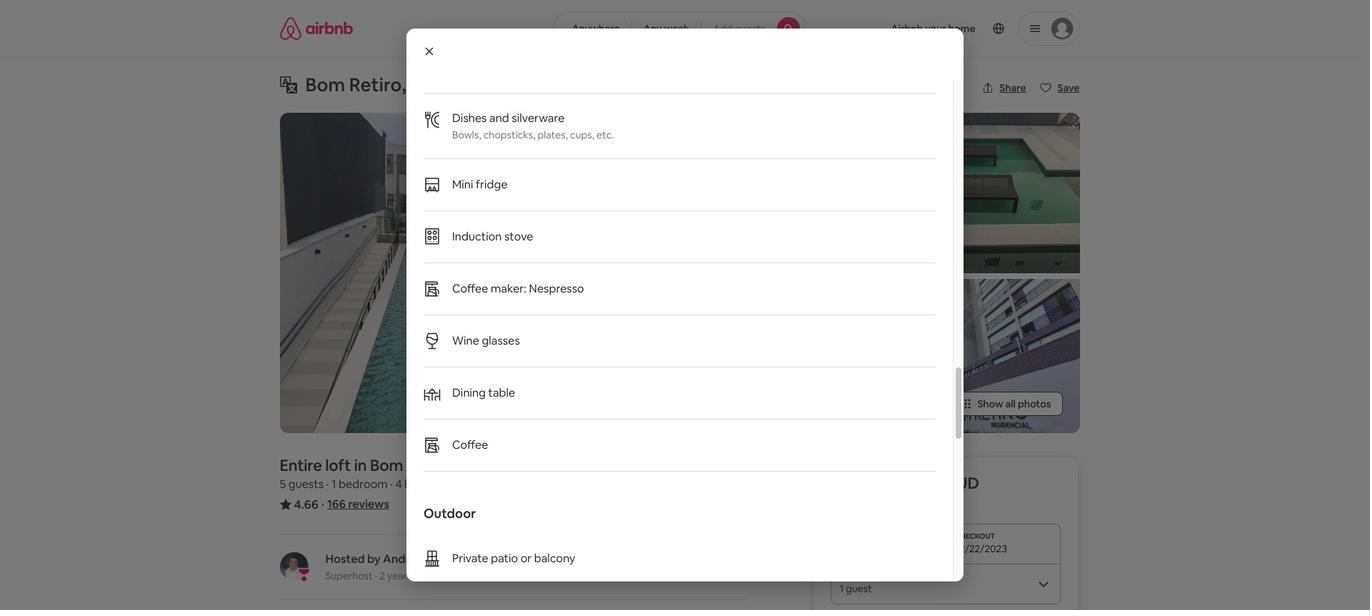 Task type: describe. For each thing, give the bounding box(es) containing it.
years
[[387, 570, 412, 583]]

list inside the what this place offers dialog
[[424, 0, 936, 472]]

week
[[664, 22, 689, 35]]

dishes and silverware bowls, chopsticks, plates, cups, etc.
[[452, 111, 614, 141]]

share button
[[977, 76, 1032, 100]]

mini
[[452, 177, 473, 192]]

0 vertical spatial retiro,
[[349, 73, 406, 97]]

by
[[367, 552, 381, 567]]

coffee for coffee maker: nespresso
[[452, 281, 488, 296]]

guests inside entire loft in bom retiro, brazil 5 guests · 1 bedroom · 4 beds
[[288, 477, 324, 492]]

any week button
[[631, 11, 702, 46]]

automatically translated title: bom retiro, expo center norte, allianz stadium. image
[[280, 76, 297, 94]]

guests inside button
[[735, 22, 765, 35]]

stove
[[504, 229, 533, 244]]

166 reviews link
[[327, 497, 389, 512]]

· inside hosted by andré superhost · 2 years hosting
[[375, 570, 377, 583]]

show
[[978, 398, 1003, 411]]

hosted
[[325, 552, 365, 567]]

fridge
[[476, 177, 508, 192]]

12/22/2023
[[955, 543, 1007, 556]]

dishes
[[452, 111, 487, 126]]

add guests
[[713, 22, 765, 35]]

save
[[1058, 81, 1080, 94]]

· inside 4.66 · 166 reviews
[[321, 497, 324, 512]]

add
[[713, 22, 732, 35]]

retiro, inside entire loft in bom retiro, brazil 5 guests · 1 bedroom · 4 beds
[[406, 456, 454, 476]]

hosting
[[414, 570, 449, 583]]

entire
[[280, 456, 322, 476]]

4.66
[[294, 497, 318, 513]]

any week
[[643, 22, 689, 35]]

dining table
[[452, 386, 515, 401]]

mini fridge
[[452, 177, 508, 192]]

beds
[[404, 477, 431, 492]]

bowls,
[[452, 129, 481, 141]]

superhost
[[325, 570, 373, 583]]

4
[[395, 477, 402, 492]]

glasses
[[482, 334, 520, 349]]

piscina. image
[[685, 113, 880, 273]]

balcony
[[534, 551, 575, 566]]

any
[[643, 22, 662, 35]]

plates,
[[538, 129, 568, 141]]

entire loft in bom retiro, brazil 5 guests · 1 bedroom · 4 beds
[[280, 456, 496, 492]]



Task type: locate. For each thing, give the bounding box(es) containing it.
share
[[1000, 81, 1026, 94]]

1 vertical spatial guests
[[288, 477, 324, 492]]

guests down entire
[[288, 477, 324, 492]]

or
[[520, 551, 532, 566]]

bom retiro, expo center norte, allianz stadium. image 5 image
[[885, 279, 1080, 434]]

brazil
[[457, 456, 496, 476]]

host profile picture image
[[280, 553, 308, 581]]

what this place offers dialog
[[406, 0, 964, 611]]

photos
[[1018, 398, 1051, 411]]

$232 aud
[[906, 474, 979, 494]]

5
[[280, 477, 286, 492]]

1 horizontal spatial guests
[[735, 22, 765, 35]]

show all photos button
[[949, 392, 1063, 416]]

wine glasses
[[452, 334, 520, 349]]

anywhere
[[572, 22, 620, 35]]

coffee left maker:
[[452, 281, 488, 296]]

profile element
[[823, 0, 1080, 57]]

· left the 2
[[375, 570, 377, 583]]

· left 1
[[326, 477, 329, 492]]

andré
[[383, 552, 416, 567]]

maker:
[[491, 281, 527, 296]]

sofá bi cama, acomoda duas pessoas. image
[[685, 279, 880, 434]]

induction
[[452, 229, 502, 244]]

center
[[458, 73, 519, 97]]

None search field
[[554, 11, 805, 46]]

1 vertical spatial bom
[[370, 456, 403, 476]]

add guests button
[[701, 11, 805, 46]]

list
[[424, 0, 936, 472]]

2
[[379, 570, 385, 583]]

dining
[[452, 386, 486, 401]]

etc.
[[597, 129, 614, 141]]

bom up '4'
[[370, 456, 403, 476]]

private patio or balcony
[[452, 551, 575, 566]]

coffee up brazil
[[452, 438, 488, 453]]

induction stove
[[452, 229, 533, 244]]

list containing dishes and silverware
[[424, 0, 936, 472]]

1 vertical spatial retiro,
[[406, 456, 454, 476]]

0 horizontal spatial bom
[[305, 73, 345, 97]]

patio
[[491, 551, 518, 566]]

none search field containing anywhere
[[554, 11, 805, 46]]

2 coffee from the top
[[452, 438, 488, 453]]

guests right add
[[735, 22, 765, 35]]

0 vertical spatial guests
[[735, 22, 765, 35]]

1 horizontal spatial bom
[[370, 456, 403, 476]]

allianz
[[582, 73, 640, 97]]

1 coffee from the top
[[452, 281, 488, 296]]

bom retiro, expo center norte, allianz stadium.
[[305, 73, 721, 97]]

0 vertical spatial bom
[[305, 73, 345, 97]]

table
[[488, 386, 515, 401]]

1 vertical spatial coffee
[[452, 438, 488, 453]]

save button
[[1035, 76, 1085, 100]]

outdoor
[[424, 506, 476, 522]]

coffee maker: nespresso
[[452, 281, 584, 296]]

private
[[452, 551, 488, 566]]

bedroom
[[339, 477, 388, 492]]

coffee for coffee
[[452, 438, 488, 453]]

0 vertical spatial coffee
[[452, 281, 488, 296]]

all
[[1005, 398, 1016, 411]]

12/22/2023 button
[[831, 524, 1061, 564]]

· left '4'
[[390, 477, 393, 492]]

nespresso
[[529, 281, 584, 296]]

coffee
[[452, 281, 488, 296], [452, 438, 488, 453]]

in
[[354, 456, 367, 476]]

· left 166
[[321, 497, 324, 512]]

retiro, left expo
[[349, 73, 406, 97]]

and
[[489, 111, 509, 126]]

stadium.
[[644, 73, 721, 97]]

show all photos
[[978, 398, 1051, 411]]

1
[[331, 477, 336, 492]]

anywhere button
[[554, 11, 632, 46]]

guests
[[735, 22, 765, 35], [288, 477, 324, 492]]

0 horizontal spatial guests
[[288, 477, 324, 492]]

bom right 'automatically translated title: bom retiro, expo center norte, allianz stadium.' image
[[305, 73, 345, 97]]

166
[[327, 497, 346, 512]]

retiro, up beds at the bottom left of the page
[[406, 456, 454, 476]]

norte,
[[523, 73, 578, 97]]

silverware
[[512, 111, 565, 126]]

piscina raiada. image
[[280, 113, 680, 434]]

wine
[[452, 334, 479, 349]]

·
[[326, 477, 329, 492], [390, 477, 393, 492], [321, 497, 324, 512], [375, 570, 377, 583]]

expo
[[410, 73, 454, 97]]

bom inside entire loft in bom retiro, brazil 5 guests · 1 bedroom · 4 beds
[[370, 456, 403, 476]]

chopsticks,
[[483, 129, 535, 141]]

retiro,
[[349, 73, 406, 97], [406, 456, 454, 476]]

loft
[[325, 456, 351, 476]]

reviews
[[348, 497, 389, 512]]

cups,
[[570, 129, 594, 141]]

4.66 · 166 reviews
[[294, 497, 389, 513]]

bom
[[305, 73, 345, 97], [370, 456, 403, 476]]

piscina deck molhado. image
[[885, 113, 1080, 273]]

hosted by andré superhost · 2 years hosting
[[325, 552, 449, 583]]



Task type: vqa. For each thing, say whether or not it's contained in the screenshot.
Bom
yes



